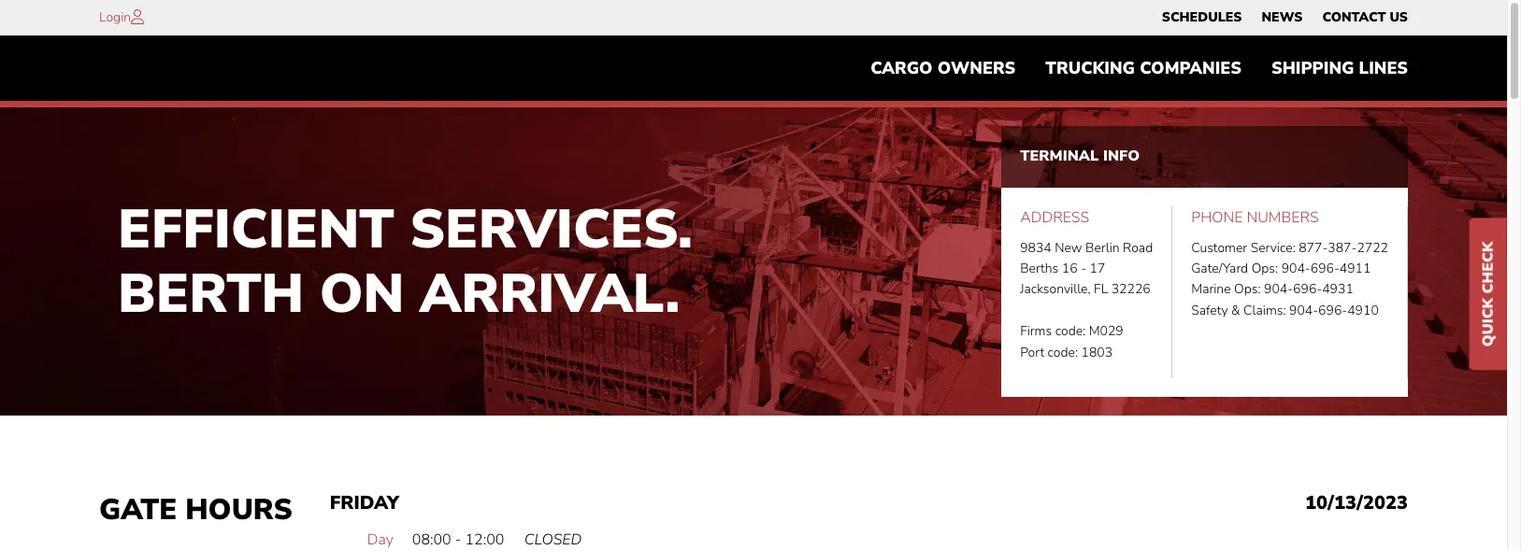 Task type: locate. For each thing, give the bounding box(es) containing it.
us
[[1390, 8, 1409, 26]]

904- up claims:
[[1265, 281, 1294, 299]]

0 vertical spatial code:
[[1056, 323, 1086, 341]]

-
[[1082, 260, 1087, 278], [455, 530, 462, 551]]

code:
[[1056, 323, 1086, 341], [1048, 344, 1079, 362]]

new
[[1055, 239, 1083, 257]]

1 vertical spatial menu bar
[[856, 50, 1424, 87]]

cargo owners link
[[856, 50, 1031, 87]]

user image
[[131, 9, 144, 24]]

904- right claims:
[[1290, 302, 1319, 320]]

- inside 9834 new berlin road berths 16 - 17 jacksonville, fl 32226
[[1082, 260, 1087, 278]]

gate
[[99, 491, 177, 530]]

quick
[[1479, 298, 1500, 347]]

shipping
[[1272, 57, 1355, 80]]

1 horizontal spatial -
[[1082, 260, 1087, 278]]

customer service: 877-387-2722 gate/yard ops: 904-696-4911 marine ops: 904-696-4931 safety & claims: 904-696-4910
[[1192, 239, 1389, 320]]

schedules link
[[1163, 5, 1243, 31]]

ops:
[[1252, 260, 1279, 278], [1235, 281, 1261, 299]]

1 vertical spatial 904-
[[1265, 281, 1294, 299]]

ops: down service:
[[1252, 260, 1279, 278]]

phone numbers
[[1192, 208, 1320, 228]]

firms code:  m029 port code:  1803
[[1021, 323, 1124, 362]]

cargo
[[871, 57, 933, 80]]

numbers
[[1247, 208, 1320, 228]]

696-
[[1311, 260, 1340, 278], [1294, 281, 1323, 299], [1319, 302, 1348, 320]]

0 vertical spatial ops:
[[1252, 260, 1279, 278]]

2 vertical spatial 696-
[[1319, 302, 1348, 320]]

berths
[[1021, 260, 1059, 278]]

code: up "1803" on the bottom right
[[1056, 323, 1086, 341]]

gate/yard
[[1192, 260, 1249, 278]]

terminal info
[[1021, 146, 1140, 167]]

0 horizontal spatial -
[[455, 530, 462, 551]]

ops: up &
[[1235, 281, 1261, 299]]

phone
[[1192, 208, 1244, 228]]

9834
[[1021, 239, 1052, 257]]

9834 new berlin road berths 16 - 17 jacksonville, fl 32226
[[1021, 239, 1154, 299]]

menu bar down schedules link
[[856, 50, 1424, 87]]

4931
[[1323, 281, 1354, 299]]

jacksonville,
[[1021, 281, 1091, 299]]

berth
[[118, 257, 304, 331]]

- left 17
[[1082, 260, 1087, 278]]

- right 08:00
[[455, 530, 462, 551]]

customer
[[1192, 239, 1248, 257]]

quick check link
[[1471, 218, 1508, 370]]

menu bar containing schedules
[[1153, 5, 1419, 31]]

road
[[1124, 239, 1154, 257]]

m029
[[1089, 323, 1124, 341]]

0 vertical spatial menu bar
[[1153, 5, 1419, 31]]

schedules
[[1163, 8, 1243, 26]]

efficient services. berth on arrival.
[[118, 192, 693, 331]]

gate hours
[[99, 491, 293, 530]]

hours
[[185, 491, 293, 530]]

quick check
[[1479, 242, 1500, 347]]

menu bar up "shipping"
[[1153, 5, 1419, 31]]

1 vertical spatial ops:
[[1235, 281, 1261, 299]]

login
[[99, 8, 131, 26]]

lines
[[1360, 57, 1409, 80]]

0 vertical spatial -
[[1082, 260, 1087, 278]]

904- down 877-
[[1282, 260, 1311, 278]]

16
[[1062, 260, 1078, 278]]

trucking companies
[[1046, 57, 1242, 80]]

safety
[[1192, 302, 1229, 320]]

2722
[[1358, 239, 1389, 257]]

contact
[[1323, 8, 1387, 26]]

17
[[1090, 260, 1106, 278]]

904-
[[1282, 260, 1311, 278], [1265, 281, 1294, 299], [1290, 302, 1319, 320]]

08:00
[[412, 530, 452, 551]]

code: right port on the bottom
[[1048, 344, 1079, 362]]

trucking companies link
[[1031, 50, 1257, 87]]

menu bar
[[1153, 5, 1419, 31], [856, 50, 1424, 87]]



Task type: describe. For each thing, give the bounding box(es) containing it.
2 vertical spatial 904-
[[1290, 302, 1319, 320]]

marine
[[1192, 281, 1232, 299]]

contact us
[[1323, 8, 1409, 26]]

efficient
[[118, 192, 394, 266]]

1803
[[1082, 344, 1113, 362]]

arrival.
[[420, 257, 680, 331]]

berlin
[[1086, 239, 1120, 257]]

12:00
[[465, 530, 505, 551]]

10/13/2023
[[1306, 491, 1409, 516]]

service:
[[1251, 239, 1296, 257]]

08:00 - 12:00
[[412, 530, 505, 551]]

friday
[[330, 491, 399, 516]]

services.
[[410, 192, 693, 266]]

0 vertical spatial 904-
[[1282, 260, 1311, 278]]

news
[[1262, 8, 1303, 26]]

companies
[[1140, 57, 1242, 80]]

4911
[[1340, 260, 1372, 278]]

check
[[1479, 242, 1500, 294]]

1 vertical spatial code:
[[1048, 344, 1079, 362]]

closed
[[525, 530, 582, 551]]

terminal
[[1021, 146, 1100, 167]]

1 vertical spatial 696-
[[1294, 281, 1323, 299]]

387-
[[1329, 239, 1358, 257]]

4910
[[1348, 302, 1380, 320]]

32226
[[1112, 281, 1151, 299]]

fl
[[1095, 281, 1109, 299]]

menu bar containing cargo owners
[[856, 50, 1424, 87]]

contact us link
[[1323, 5, 1409, 31]]

info
[[1104, 146, 1140, 167]]

on
[[320, 257, 405, 331]]

claims:
[[1244, 302, 1287, 320]]

&
[[1232, 302, 1241, 320]]

login link
[[99, 8, 131, 26]]

news link
[[1262, 5, 1303, 31]]

877-
[[1300, 239, 1329, 257]]

shipping lines
[[1272, 57, 1409, 80]]

shipping lines link
[[1257, 50, 1424, 87]]

owners
[[938, 57, 1016, 80]]

0 vertical spatial 696-
[[1311, 260, 1340, 278]]

trucking
[[1046, 57, 1136, 80]]

cargo owners
[[871, 57, 1016, 80]]

day
[[367, 530, 394, 551]]

firms
[[1021, 323, 1053, 341]]

address
[[1021, 208, 1090, 228]]

1 vertical spatial -
[[455, 530, 462, 551]]

port
[[1021, 344, 1045, 362]]



Task type: vqa. For each thing, say whether or not it's contained in the screenshot.
the bottommost Ops:
yes



